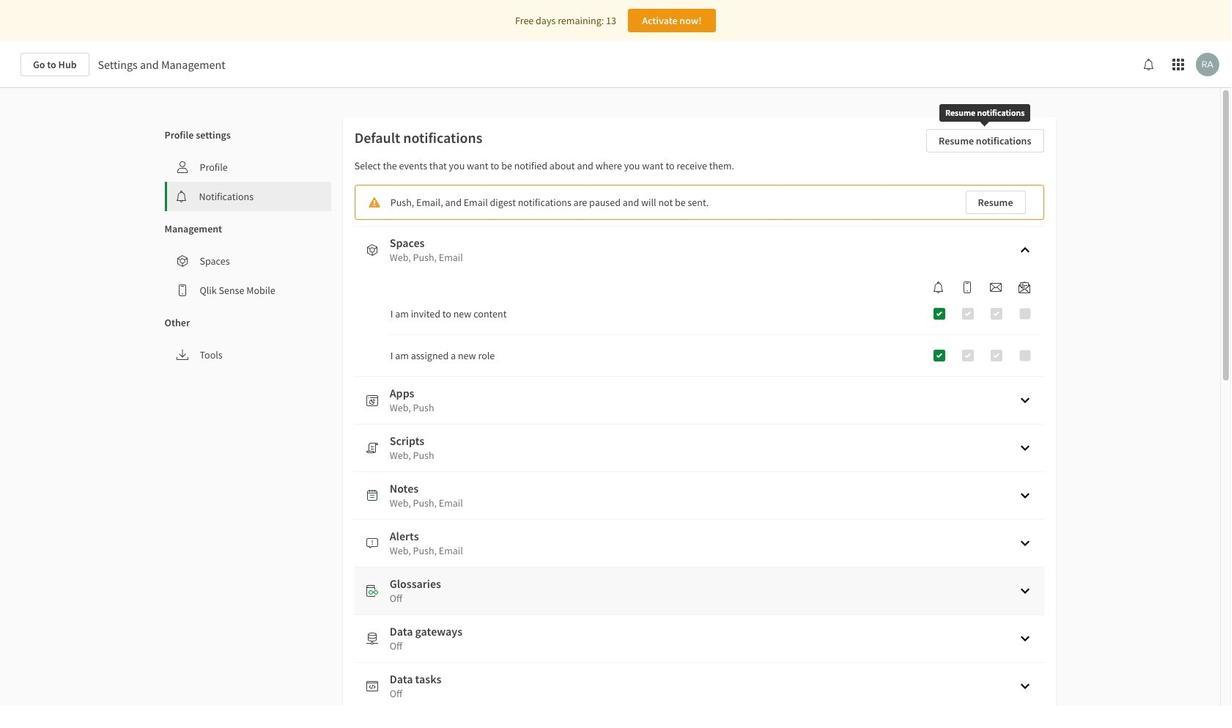Task type: locate. For each thing, give the bounding box(es) containing it.
tooltip
[[940, 94, 1031, 132]]

alert
[[355, 185, 1045, 220]]

notifications sent to your email image
[[990, 282, 1002, 293]]

notifications when using qlik sense in a browser image
[[933, 282, 945, 293]]

push notifications in qlik sense mobile element
[[956, 282, 979, 293]]

notifications bundled in a daily email digest image
[[1019, 282, 1031, 293]]

ruby anderson image
[[1197, 53, 1220, 76]]



Task type: describe. For each thing, give the bounding box(es) containing it.
notifications when using qlik sense in a browser element
[[927, 282, 951, 293]]

notifications bundled in a daily email digest element
[[1013, 282, 1036, 293]]

push notifications in qlik sense mobile image
[[962, 282, 973, 293]]

notifications sent to your email element
[[984, 282, 1008, 293]]



Task type: vqa. For each thing, say whether or not it's contained in the screenshot.
Notifications When Using Qlik Sense In A Browser image
yes



